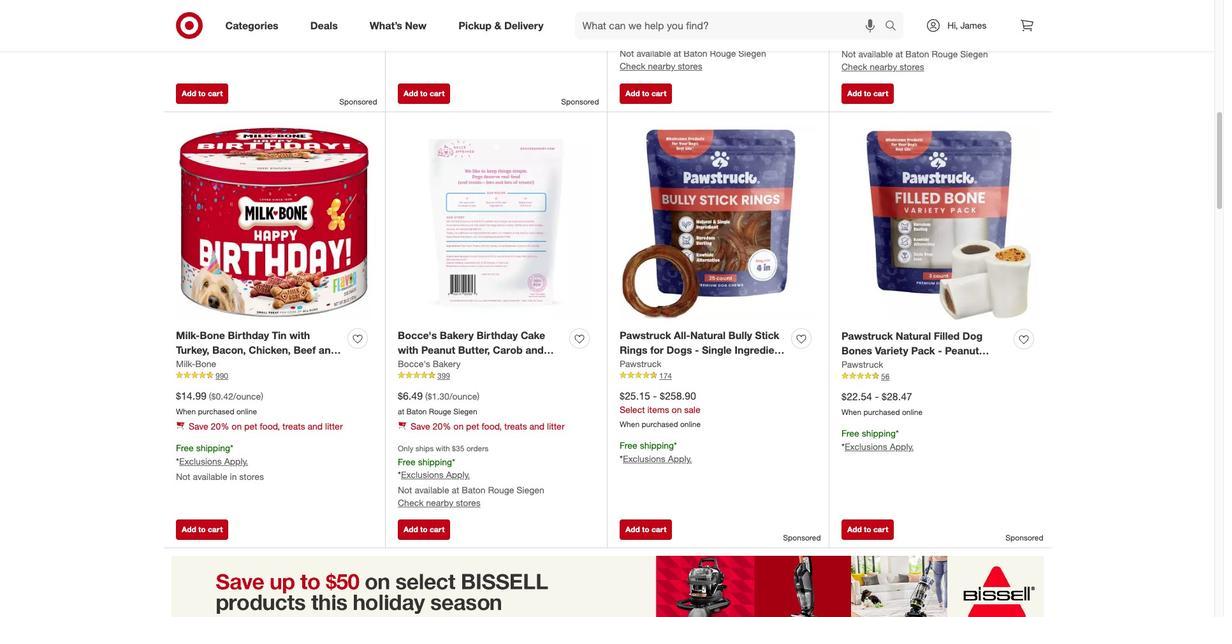 Task type: locate. For each thing, give the bounding box(es) containing it.
food, down 399 link
[[482, 421, 502, 432]]

( inside '$6.49 ( $1.30 /ounce ) at baton rouge siegen'
[[425, 391, 428, 402]]

online inside $22.54 - $28.47 when purchased online
[[903, 407, 923, 417]]

( for $6.49
[[425, 391, 428, 402]]

1 food, from the left
[[260, 421, 280, 432]]

save for $6.49
[[411, 421, 430, 432]]

pickup & delivery
[[459, 19, 544, 32]]

not inside free shipping * * exclusions apply. not available in stores
[[176, 472, 190, 482]]

available
[[637, 48, 672, 59], [859, 49, 894, 60], [193, 472, 228, 482], [415, 485, 450, 496]]

apply. inside "free shipping * exclusions apply."
[[224, 19, 248, 30]]

1 dog from the left
[[253, 358, 273, 371]]

0 horizontal spatial litter
[[325, 421, 343, 432]]

pawstruck natural filled dog bones variety pack - peanut butter, cheese & bacon, beef flavors - made in usa long lasting stuffed femur treat for aggressive chewers - pack of 3 image
[[842, 125, 1039, 322], [842, 125, 1039, 322]]

beef up 36oz
[[294, 344, 316, 356]]

1 pet from the left
[[244, 421, 257, 432]]

2 pet from the left
[[466, 421, 479, 432]]

when down $14.99
[[176, 407, 196, 416]]

990
[[216, 371, 228, 381]]

shipping
[[196, 6, 230, 17], [640, 20, 674, 30], [862, 20, 896, 31], [862, 428, 896, 439], [640, 440, 674, 451], [196, 443, 230, 454], [418, 456, 452, 467]]

1 treats from the left
[[276, 358, 306, 371]]

online
[[237, 407, 257, 416], [903, 407, 923, 417], [681, 420, 701, 429]]

birthday for chicken,
[[228, 329, 269, 342]]

on down $14.99 ( $0.42 /ounce ) when purchased online
[[232, 421, 242, 432]]

milk-
[[176, 329, 200, 342], [176, 358, 195, 369]]

2 birthday from the left
[[477, 329, 518, 342]]

1 horizontal spatial purchased
[[642, 420, 679, 429]]

and down cake
[[526, 344, 544, 356]]

1 milk- from the top
[[176, 329, 200, 342]]

bocce's bakery birthday cake with peanut butter, carob and vanilla flavors dog treats - 5oz
[[398, 329, 550, 371]]

2 horizontal spatial when
[[842, 407, 862, 417]]

0 horizontal spatial save
[[189, 421, 208, 432]]

vanilla
[[398, 358, 429, 371]]

1 horizontal spatial pawstruck link
[[842, 358, 884, 371]]

flavor
[[221, 358, 251, 371]]

1 horizontal spatial when
[[620, 420, 640, 429]]

only for check nearby stores button to the middle
[[620, 7, 636, 17]]

) for flavor
[[261, 391, 263, 402]]

save 20% on pet food, treats and litter
[[189, 421, 343, 432], [411, 421, 565, 432]]

food,
[[260, 421, 280, 432], [482, 421, 502, 432]]

- inside pawstruck all-natural bully stick rings for dogs - single ingredient rawhide free dental chew treats made with 100% real beef
[[695, 344, 700, 356]]

2 treats from the left
[[505, 421, 527, 432]]

treats down carob
[[493, 358, 523, 371]]

0 vertical spatial bone
[[200, 329, 225, 342]]

0 horizontal spatial check
[[398, 498, 424, 509]]

purchased down $28.47
[[864, 407, 901, 417]]

butter,
[[458, 344, 490, 356]]

- inside $22.54 - $28.47 when purchased online
[[876, 390, 879, 403]]

1 ( from the left
[[209, 391, 212, 402]]

treats inside pawstruck all-natural bully stick rings for dogs - single ingredient rawhide free dental chew treats made with 100% real beef
[[754, 358, 784, 371]]

2 horizontal spatial only
[[842, 8, 858, 18]]

online inside $14.99 ( $0.42 /ounce ) when purchased online
[[237, 407, 257, 416]]

ships for rightmost check nearby stores button
[[860, 8, 878, 18]]

) inside '$6.49 ( $1.30 /ounce ) at baton rouge siegen'
[[477, 391, 480, 402]]

on inside $25.15 - $258.90 select items on sale when purchased online
[[672, 404, 682, 415]]

online down sale
[[681, 420, 701, 429]]

with
[[658, 7, 672, 17], [880, 8, 894, 18], [290, 329, 310, 342], [398, 344, 419, 356], [650, 373, 670, 386], [436, 444, 450, 454]]

bocce's inside the bocce's bakery birthday cake with peanut butter, carob and vanilla flavors dog treats - 5oz
[[398, 329, 437, 342]]

0 vertical spatial bocce's
[[398, 329, 437, 342]]

1 horizontal spatial )
[[477, 391, 480, 402]]

bone inside milk-bone birthday tin with turkey, bacon, chicken, beef and sausage flavor dog treats - 36oz
[[200, 329, 225, 342]]

dog down butter,
[[470, 358, 490, 371]]

2 food, from the left
[[482, 421, 502, 432]]

dental
[[689, 358, 721, 371]]

bocce's bakery birthday cake with peanut butter, carob and vanilla flavors dog treats - 5oz image
[[398, 125, 595, 321], [398, 125, 595, 321]]

1 horizontal spatial beef
[[727, 373, 750, 386]]

carob
[[493, 344, 523, 356]]

exclusions
[[179, 19, 222, 30], [401, 19, 444, 30], [623, 33, 666, 44], [845, 33, 888, 44], [845, 442, 888, 452], [623, 454, 666, 465], [179, 456, 222, 467], [401, 470, 444, 481]]

1 horizontal spatial litter
[[547, 421, 565, 432]]

/ounce inside $14.99 ( $0.42 /ounce ) when purchased online
[[233, 391, 261, 402]]

pet down $14.99 ( $0.42 /ounce ) when purchased online
[[244, 421, 257, 432]]

pawstruck up for
[[620, 329, 672, 342]]

- left the 5oz
[[526, 358, 530, 371]]

2 horizontal spatial online
[[903, 407, 923, 417]]

( for $14.99
[[209, 391, 212, 402]]

treats down '990' link
[[283, 421, 305, 432]]

2 milk- from the top
[[176, 358, 195, 369]]

/ounce
[[233, 391, 261, 402], [450, 391, 477, 402]]

- left 36oz
[[309, 358, 313, 371]]

( inside $14.99 ( $0.42 /ounce ) when purchased online
[[209, 391, 212, 402]]

bocce's inside the bocce's bakery "link"
[[398, 358, 431, 369]]

online inside $25.15 - $258.90 select items on sale when purchased online
[[681, 420, 701, 429]]

stores inside free shipping * * exclusions apply. not available in stores
[[239, 472, 264, 482]]

and up 36oz
[[319, 344, 337, 356]]

1 vertical spatial bakery
[[433, 358, 461, 369]]

save 20% on pet food, treats and litter for treats
[[411, 421, 565, 432]]

not
[[620, 48, 634, 59], [842, 49, 856, 60], [176, 472, 190, 482], [398, 485, 412, 496]]

and down 36oz
[[308, 421, 323, 432]]

2 ( from the left
[[425, 391, 428, 402]]

when inside $25.15 - $258.90 select items on sale when purchased online
[[620, 420, 640, 429]]

2 dog from the left
[[470, 358, 490, 371]]

online down $28.47
[[903, 407, 923, 417]]

free shipping * * exclusions apply. down items
[[620, 440, 692, 465]]

- up items
[[654, 390, 657, 402]]

chew
[[724, 358, 751, 371]]

1 horizontal spatial online
[[681, 420, 701, 429]]

treats down ingredient
[[754, 358, 784, 371]]

pawstruck for $22.54 - $28.47 pawstruck 'link'
[[842, 359, 884, 370]]

rawhide
[[620, 358, 662, 371]]

at
[[674, 48, 682, 59], [896, 49, 904, 60], [398, 407, 405, 416], [452, 485, 460, 496]]

2 horizontal spatial ships
[[860, 8, 878, 18]]

1 horizontal spatial treats
[[505, 421, 527, 432]]

1 bocce's from the top
[[398, 329, 437, 342]]

advertisement region
[[164, 556, 1052, 618]]

bocce's down peanut
[[398, 358, 431, 369]]

sponsored
[[340, 97, 377, 106], [562, 97, 599, 106], [784, 533, 821, 543], [1006, 533, 1044, 543]]

birthday up carob
[[477, 329, 518, 342]]

purchased down items
[[642, 420, 679, 429]]

0 horizontal spatial free shipping * * exclusions apply.
[[620, 440, 692, 465]]

litter for milk-bone birthday tin with turkey, bacon, chicken, beef and sausage flavor dog treats - 36oz
[[325, 421, 343, 432]]

pet for $14.99
[[244, 421, 257, 432]]

add
[[182, 89, 196, 98], [404, 89, 418, 98], [626, 89, 640, 98], [848, 89, 862, 98], [182, 525, 196, 535], [404, 525, 418, 535], [626, 525, 640, 535], [848, 525, 862, 535]]

what's new link
[[359, 11, 443, 40]]

2 ) from the left
[[477, 391, 480, 402]]

/ounce down 399
[[450, 391, 477, 402]]

2 horizontal spatial only ships with $35 orders free shipping * * exclusions apply. not available at baton rouge siegen check nearby stores
[[842, 8, 989, 72]]

free shipping * * exclusions apply. for $25.15 - $258.90
[[620, 440, 692, 465]]

20% down '$6.49 ( $1.30 /ounce ) at baton rouge siegen' on the bottom
[[433, 421, 451, 432]]

3 treats from the left
[[754, 358, 784, 371]]

1 horizontal spatial ships
[[638, 7, 656, 17]]

single
[[702, 344, 732, 356]]

* inside "free shipping * exclusions apply."
[[176, 19, 179, 30]]

beef
[[294, 344, 316, 356], [727, 373, 750, 386]]

1 ) from the left
[[261, 391, 263, 402]]

select
[[620, 404, 645, 415]]

1 /ounce from the left
[[233, 391, 261, 402]]

0 horizontal spatial save 20% on pet food, treats and litter
[[189, 421, 343, 432]]

1 save 20% on pet food, treats and litter from the left
[[189, 421, 343, 432]]

pawstruck link
[[620, 358, 662, 370], [842, 358, 884, 371]]

- up the dental
[[695, 344, 700, 356]]

save 20% on pet food, treats and litter down 399 link
[[411, 421, 565, 432]]

bone for milk-bone birthday tin with turkey, bacon, chicken, beef and sausage flavor dog treats - 36oz
[[200, 329, 225, 342]]

2 /ounce from the left
[[450, 391, 477, 402]]

on down '$6.49 ( $1.30 /ounce ) at baton rouge siegen' on the bottom
[[454, 421, 464, 432]]

1 horizontal spatial food,
[[482, 421, 502, 432]]

1 horizontal spatial save 20% on pet food, treats and litter
[[411, 421, 565, 432]]

2 horizontal spatial check nearby stores button
[[842, 61, 925, 74]]

milk- for milk-bone birthday tin with turkey, bacon, chicken, beef and sausage flavor dog treats - 36oz
[[176, 329, 200, 342]]

pawstruck
[[620, 329, 672, 342], [620, 358, 662, 369], [842, 359, 884, 370]]

1 horizontal spatial pet
[[466, 421, 479, 432]]

/ounce for dog
[[450, 391, 477, 402]]

/ounce inside '$6.49 ( $1.30 /ounce ) at baton rouge siegen'
[[450, 391, 477, 402]]

0 horizontal spatial on
[[232, 421, 242, 432]]

when inside $22.54 - $28.47 when purchased online
[[842, 407, 862, 417]]

1 20% from the left
[[211, 421, 229, 432]]

milk- down turkey,
[[176, 358, 195, 369]]

dog down chicken,
[[253, 358, 273, 371]]

174 link
[[620, 370, 817, 382]]

56 link
[[842, 371, 1039, 382]]

bocce's up peanut
[[398, 329, 437, 342]]

1 horizontal spatial dog
[[470, 358, 490, 371]]

treats
[[283, 421, 305, 432], [505, 421, 527, 432]]

) down 399 link
[[477, 391, 480, 402]]

bone up "bacon,"
[[200, 329, 225, 342]]

0 horizontal spatial $35
[[452, 444, 465, 454]]

to
[[198, 89, 206, 98], [420, 89, 428, 98], [642, 89, 650, 98], [865, 89, 872, 98], [198, 525, 206, 535], [420, 525, 428, 535], [642, 525, 650, 535], [865, 525, 872, 535]]

$28.47
[[882, 390, 913, 403]]

1 horizontal spatial on
[[454, 421, 464, 432]]

on
[[672, 404, 682, 415], [232, 421, 242, 432], [454, 421, 464, 432]]

1 horizontal spatial $35
[[674, 7, 687, 17]]

0 horizontal spatial /ounce
[[233, 391, 261, 402]]

0 horizontal spatial 20%
[[211, 421, 229, 432]]

) inside $14.99 ( $0.42 /ounce ) when purchased online
[[261, 391, 263, 402]]

bakery up butter,
[[440, 329, 474, 342]]

20% for $14.99
[[211, 421, 229, 432]]

save for $14.99
[[189, 421, 208, 432]]

categories
[[226, 19, 279, 32]]

hi, james
[[948, 20, 987, 31]]

only for rightmost check nearby stores button
[[842, 8, 858, 18]]

- inside $25.15 - $258.90 select items on sale when purchased online
[[654, 390, 657, 402]]

add to cart
[[182, 89, 223, 98], [404, 89, 445, 98], [626, 89, 667, 98], [848, 89, 889, 98], [182, 525, 223, 535], [404, 525, 445, 535], [626, 525, 667, 535], [848, 525, 889, 535]]

treats inside the bocce's bakery birthday cake with peanut butter, carob and vanilla flavors dog treats - 5oz
[[493, 358, 523, 371]]

1 save from the left
[[189, 421, 208, 432]]

online down '990' link
[[237, 407, 257, 416]]

cake
[[521, 329, 546, 342]]

cart
[[208, 89, 223, 98], [430, 89, 445, 98], [652, 89, 667, 98], [874, 89, 889, 98], [208, 525, 223, 535], [430, 525, 445, 535], [652, 525, 667, 535], [874, 525, 889, 535]]

2 treats from the left
[[493, 358, 523, 371]]

0 horizontal spatial birthday
[[228, 329, 269, 342]]

save 20% on pet food, treats and litter down '990' link
[[189, 421, 343, 432]]

1 horizontal spatial 20%
[[433, 421, 451, 432]]

save
[[189, 421, 208, 432], [411, 421, 430, 432]]

baton
[[684, 48, 708, 59], [906, 49, 930, 60], [407, 407, 427, 416], [462, 485, 486, 496]]

)
[[261, 391, 263, 402], [477, 391, 480, 402]]

milk-bone
[[176, 358, 216, 369]]

0 horizontal spatial when
[[176, 407, 196, 416]]

and
[[319, 344, 337, 356], [526, 344, 544, 356], [308, 421, 323, 432], [530, 421, 545, 432]]

free shipping * * exclusions apply.
[[842, 428, 914, 452], [620, 440, 692, 465]]

2 20% from the left
[[433, 421, 451, 432]]

- inside milk-bone birthday tin with turkey, bacon, chicken, beef and sausage flavor dog treats - 36oz
[[309, 358, 313, 371]]

0 horizontal spatial beef
[[294, 344, 316, 356]]

(
[[209, 391, 212, 402], [425, 391, 428, 402]]

purchased inside $25.15 - $258.90 select items on sale when purchased online
[[642, 420, 679, 429]]

0 horizontal spatial purchased
[[198, 407, 235, 416]]

on for bocce's bakery birthday cake with peanut butter, carob and vanilla flavors dog treats - 5oz
[[454, 421, 464, 432]]

990 link
[[176, 370, 373, 382]]

pawstruck inside pawstruck all-natural bully stick rings for dogs - single ingredient rawhide free dental chew treats made with 100% real beef
[[620, 329, 672, 342]]

rings
[[620, 344, 648, 356]]

pawstruck link up 56
[[842, 358, 884, 371]]

purchased
[[198, 407, 235, 416], [864, 407, 901, 417], [642, 420, 679, 429]]

0 vertical spatial bakery
[[440, 329, 474, 342]]

1 litter from the left
[[325, 421, 343, 432]]

2 horizontal spatial $35
[[896, 8, 909, 18]]

pawstruck up 56
[[842, 359, 884, 370]]

0 horizontal spatial )
[[261, 391, 263, 402]]

birthday inside milk-bone birthday tin with turkey, bacon, chicken, beef and sausage flavor dog treats - 36oz
[[228, 329, 269, 342]]

bocce's bakery
[[398, 358, 461, 369]]

( right $6.49
[[425, 391, 428, 402]]

0 horizontal spatial nearby
[[426, 498, 454, 509]]

/ounce for flavor
[[233, 391, 261, 402]]

( right $14.99
[[209, 391, 212, 402]]

birthday for carob
[[477, 329, 518, 342]]

milk- inside milk-bone link
[[176, 358, 195, 369]]

0 vertical spatial milk-
[[176, 329, 200, 342]]

turkey,
[[176, 344, 210, 356]]

when
[[176, 407, 196, 416], [842, 407, 862, 417], [620, 420, 640, 429]]

purchased inside $22.54 - $28.47 when purchased online
[[864, 407, 901, 417]]

2 horizontal spatial on
[[672, 404, 682, 415]]

1 horizontal spatial (
[[425, 391, 428, 402]]

purchased down $0.42 on the bottom left of the page
[[198, 407, 235, 416]]

0 horizontal spatial ships
[[416, 444, 434, 454]]

1 vertical spatial bocce's
[[398, 358, 431, 369]]

check
[[620, 61, 646, 72], [842, 62, 868, 72], [398, 498, 424, 509]]

pickup & delivery link
[[448, 11, 560, 40]]

made
[[620, 373, 647, 386]]

when down $22.54
[[842, 407, 862, 417]]

save down '$6.49 ( $1.30 /ounce ) at baton rouge siegen' on the bottom
[[411, 421, 430, 432]]

pawstruck link for $25.15 - $258.90
[[620, 358, 662, 370]]

pawstruck all-natural bully stick rings for dogs - single ingredient rawhide free dental chew treats made with 100% real beef image
[[620, 125, 817, 321], [620, 125, 817, 321]]

399 link
[[398, 370, 595, 382]]

when down select
[[620, 420, 640, 429]]

pet
[[244, 421, 257, 432], [466, 421, 479, 432]]

0 horizontal spatial check nearby stores button
[[398, 497, 481, 510]]

1 horizontal spatial orders
[[689, 7, 711, 17]]

1 vertical spatial beef
[[727, 373, 750, 386]]

bocce's
[[398, 329, 437, 342], [398, 358, 431, 369]]

1 horizontal spatial save
[[411, 421, 430, 432]]

treats for -
[[505, 421, 527, 432]]

when inside $14.99 ( $0.42 /ounce ) when purchased online
[[176, 407, 196, 416]]

) down '990' link
[[261, 391, 263, 402]]

chicken,
[[249, 344, 291, 356]]

save down $14.99
[[189, 421, 208, 432]]

0 horizontal spatial treats
[[283, 421, 305, 432]]

nearby
[[648, 61, 676, 72], [870, 62, 898, 72], [426, 498, 454, 509]]

2 save 20% on pet food, treats and litter from the left
[[411, 421, 565, 432]]

orders for check nearby stores button to the middle
[[689, 7, 711, 17]]

pawstruck link down rings
[[620, 358, 662, 370]]

bakery inside the bocce's bakery birthday cake with peanut butter, carob and vanilla flavors dog treats - 5oz
[[440, 329, 474, 342]]

0 horizontal spatial dog
[[253, 358, 273, 371]]

shipping inside "free shipping * exclusions apply."
[[196, 6, 230, 17]]

0 horizontal spatial pawstruck link
[[620, 358, 662, 370]]

milk-bone birthday tin with turkey, bacon, chicken, beef and sausage flavor dog treats - 36oz image
[[176, 125, 373, 321], [176, 125, 373, 321]]

*
[[176, 19, 179, 30], [398, 19, 401, 30], [674, 20, 678, 30], [896, 20, 900, 31], [620, 33, 623, 44], [842, 33, 845, 44], [896, 428, 900, 439], [674, 440, 678, 451], [842, 442, 845, 452], [230, 443, 234, 454], [620, 454, 623, 465], [176, 456, 179, 467], [452, 456, 456, 467], [398, 470, 401, 481]]

2 litter from the left
[[547, 421, 565, 432]]

/ounce down flavor
[[233, 391, 261, 402]]

on down $258.90
[[672, 404, 682, 415]]

milk- inside milk-bone birthday tin with turkey, bacon, chicken, beef and sausage flavor dog treats - 36oz
[[176, 329, 200, 342]]

food, down '990' link
[[260, 421, 280, 432]]

1 horizontal spatial only
[[620, 7, 636, 17]]

free shipping * * exclusions apply. down $22.54 - $28.47 when purchased online
[[842, 428, 914, 452]]

1 vertical spatial bone
[[195, 358, 216, 369]]

- right $22.54
[[876, 390, 879, 403]]

1 horizontal spatial birthday
[[477, 329, 518, 342]]

2 horizontal spatial treats
[[754, 358, 784, 371]]

0 horizontal spatial food,
[[260, 421, 280, 432]]

treats down chicken,
[[276, 358, 306, 371]]

20% down $14.99 ( $0.42 /ounce ) when purchased online
[[211, 421, 229, 432]]

bakery inside "link"
[[433, 358, 461, 369]]

birthday inside the bocce's bakery birthday cake with peanut butter, carob and vanilla flavors dog treats - 5oz
[[477, 329, 518, 342]]

beef down chew
[[727, 373, 750, 386]]

food, for treats
[[482, 421, 502, 432]]

pawstruck down rings
[[620, 358, 662, 369]]

bone
[[200, 329, 225, 342], [195, 358, 216, 369]]

pawstruck for pawstruck 'link' associated with $25.15 - $258.90
[[620, 358, 662, 369]]

bakery for bocce's bakery birthday cake with peanut butter, carob and vanilla flavors dog treats - 5oz
[[440, 329, 474, 342]]

1 vertical spatial milk-
[[176, 358, 195, 369]]

pet for $6.49
[[466, 421, 479, 432]]

2 horizontal spatial orders
[[911, 8, 933, 18]]

$6.49
[[398, 390, 423, 402]]

1 birthday from the left
[[228, 329, 269, 342]]

$25.15 - $258.90 select items on sale when purchased online
[[620, 390, 701, 429]]

siegen
[[739, 48, 767, 59], [961, 49, 989, 60], [454, 407, 478, 416], [517, 485, 545, 496]]

1 horizontal spatial /ounce
[[450, 391, 477, 402]]

20% for $6.49
[[433, 421, 451, 432]]

1 horizontal spatial free shipping * * exclusions apply.
[[842, 428, 914, 452]]

0 vertical spatial beef
[[294, 344, 316, 356]]

1 horizontal spatial check
[[620, 61, 646, 72]]

dog inside milk-bone birthday tin with turkey, bacon, chicken, beef and sausage flavor dog treats - 36oz
[[253, 358, 273, 371]]

free inside "free shipping * exclusions apply."
[[176, 6, 194, 17]]

0 horizontal spatial treats
[[276, 358, 306, 371]]

treats down 399 link
[[505, 421, 527, 432]]

baton inside '$6.49 ( $1.30 /ounce ) at baton rouge siegen'
[[407, 407, 427, 416]]

2 horizontal spatial purchased
[[864, 407, 901, 417]]

0 horizontal spatial (
[[209, 391, 212, 402]]

0 horizontal spatial pet
[[244, 421, 257, 432]]

birthday up "bacon,"
[[228, 329, 269, 342]]

1 treats from the left
[[283, 421, 305, 432]]

beef inside pawstruck all-natural bully stick rings for dogs - single ingredient rawhide free dental chew treats made with 100% real beef
[[727, 373, 750, 386]]

$35 for rightmost check nearby stores button
[[896, 8, 909, 18]]

0 horizontal spatial online
[[237, 407, 257, 416]]

1 horizontal spatial treats
[[493, 358, 523, 371]]

bakery up 399
[[433, 358, 461, 369]]

2 bocce's from the top
[[398, 358, 431, 369]]

bone down turkey,
[[195, 358, 216, 369]]

1 horizontal spatial nearby
[[648, 61, 676, 72]]

orders
[[689, 7, 711, 17], [911, 8, 933, 18], [467, 444, 489, 454]]

dog inside the bocce's bakery birthday cake with peanut butter, carob and vanilla flavors dog treats - 5oz
[[470, 358, 490, 371]]

2 save from the left
[[411, 421, 430, 432]]

treats
[[276, 358, 306, 371], [493, 358, 523, 371], [754, 358, 784, 371]]

apply.
[[224, 19, 248, 30], [446, 19, 470, 30], [668, 33, 692, 44], [890, 33, 914, 44], [890, 442, 914, 452], [668, 454, 692, 465], [224, 456, 248, 467], [446, 470, 470, 481]]

milk- up turkey,
[[176, 329, 200, 342]]

milk-bone link
[[176, 358, 216, 370]]

search
[[880, 20, 911, 33]]

pet down '$6.49 ( $1.30 /ounce ) at baton rouge siegen' on the bottom
[[466, 421, 479, 432]]

available inside free shipping * * exclusions apply. not available in stores
[[193, 472, 228, 482]]

milk-bone birthday tin with turkey, bacon, chicken, beef and sausage flavor dog treats - 36oz link
[[176, 329, 343, 371]]

rouge
[[710, 48, 736, 59], [932, 49, 959, 60], [429, 407, 452, 416], [488, 485, 514, 496]]

free shipping * * exclusions apply. not available in stores
[[176, 443, 264, 482]]

bocce's for bocce's bakery
[[398, 358, 431, 369]]

bully
[[729, 329, 753, 342]]



Task type: describe. For each thing, give the bounding box(es) containing it.
exclusions inside "free shipping * exclusions apply."
[[179, 19, 222, 30]]

siegen inside '$6.49 ( $1.30 /ounce ) at baton rouge siegen'
[[454, 407, 478, 416]]

pickup
[[459, 19, 492, 32]]

2 horizontal spatial check
[[842, 62, 868, 72]]

treats inside milk-bone birthday tin with turkey, bacon, chicken, beef and sausage flavor dog treats - 36oz
[[276, 358, 306, 371]]

litter for bocce's bakery birthday cake with peanut butter, carob and vanilla flavors dog treats - 5oz
[[547, 421, 565, 432]]

what's new
[[370, 19, 427, 32]]

2 horizontal spatial nearby
[[870, 62, 898, 72]]

bakery for bocce's bakery
[[433, 358, 461, 369]]

on for milk-bone birthday tin with turkey, bacon, chicken, beef and sausage flavor dog treats - 36oz
[[232, 421, 242, 432]]

399
[[438, 371, 450, 381]]

pawstruck all-natural bully stick rings for dogs - single ingredient rawhide free dental chew treats made with 100% real beef link
[[620, 329, 787, 386]]

$258.90
[[660, 390, 697, 402]]

purchased inside $14.99 ( $0.42 /ounce ) when purchased online
[[198, 407, 235, 416]]

with inside milk-bone birthday tin with turkey, bacon, chicken, beef and sausage flavor dog treats - 36oz
[[290, 329, 310, 342]]

search button
[[880, 11, 911, 42]]

beef inside milk-bone birthday tin with turkey, bacon, chicken, beef and sausage flavor dog treats - 36oz
[[294, 344, 316, 356]]

orders for rightmost check nearby stores button
[[911, 8, 933, 18]]

milk- for milk-bone
[[176, 358, 195, 369]]

deals link
[[300, 11, 354, 40]]

peanut
[[422, 344, 456, 356]]

$25.15
[[620, 390, 651, 402]]

$22.54 - $28.47 when purchased online
[[842, 390, 923, 417]]

pawstruck all-natural bully stick rings for dogs - single ingredient rawhide free dental chew treats made with 100% real beef
[[620, 329, 785, 386]]

1 horizontal spatial check nearby stores button
[[620, 60, 703, 73]]

natural
[[691, 329, 726, 342]]

- inside the bocce's bakery birthday cake with peanut butter, carob and vanilla flavors dog treats - 5oz
[[526, 358, 530, 371]]

flavors
[[432, 358, 467, 371]]

treats for treats
[[283, 421, 305, 432]]

36oz
[[316, 358, 338, 371]]

rouge inside '$6.49 ( $1.30 /ounce ) at baton rouge siegen'
[[429, 407, 452, 416]]

$35 for check nearby stores button to the middle
[[674, 7, 687, 17]]

all-
[[674, 329, 691, 342]]

exclusions inside free shipping * * exclusions apply. not available in stores
[[179, 456, 222, 467]]

deals
[[311, 19, 338, 32]]

ingredient
[[735, 344, 785, 356]]

items
[[648, 404, 670, 415]]

5oz
[[533, 358, 550, 371]]

for
[[651, 344, 664, 356]]

100%
[[673, 373, 700, 386]]

stick
[[756, 329, 780, 342]]

$14.99
[[176, 390, 207, 402]]

categories link
[[215, 11, 295, 40]]

free shipping * exclusions apply.
[[176, 6, 248, 30]]

bocce's for bocce's bakery birthday cake with peanut butter, carob and vanilla flavors dog treats - 5oz
[[398, 329, 437, 342]]

pawstruck for pawstruck all-natural bully stick rings for dogs - single ingredient rawhide free dental chew treats made with 100% real beef
[[620, 329, 672, 342]]

&
[[495, 19, 502, 32]]

$1.30
[[428, 391, 450, 402]]

dogs
[[667, 344, 693, 356]]

bone for milk-bone
[[195, 358, 216, 369]]

* exclusions apply.
[[398, 19, 470, 30]]

save 20% on pet food, treats and litter for dog
[[189, 421, 343, 432]]

with inside the bocce's bakery birthday cake with peanut butter, carob and vanilla flavors dog treats - 5oz
[[398, 344, 419, 356]]

$14.99 ( $0.42 /ounce ) when purchased online
[[176, 390, 263, 416]]

and inside milk-bone birthday tin with turkey, bacon, chicken, beef and sausage flavor dog treats - 36oz
[[319, 344, 337, 356]]

sale
[[685, 404, 701, 415]]

with inside pawstruck all-natural bully stick rings for dogs - single ingredient rawhide free dental chew treats made with 100% real beef
[[650, 373, 670, 386]]

free inside free shipping * * exclusions apply. not available in stores
[[176, 443, 194, 454]]

ships for check nearby stores button to the middle
[[638, 7, 656, 17]]

$0.42
[[212, 391, 233, 402]]

at inside '$6.49 ( $1.30 /ounce ) at baton rouge siegen'
[[398, 407, 405, 416]]

56
[[882, 372, 890, 381]]

new
[[405, 19, 427, 32]]

delivery
[[505, 19, 544, 32]]

0 horizontal spatial only
[[398, 444, 414, 454]]

free inside pawstruck all-natural bully stick rings for dogs - single ingredient rawhide free dental chew treats made with 100% real beef
[[665, 358, 686, 371]]

shipping inside free shipping * * exclusions apply. not available in stores
[[196, 443, 230, 454]]

1 horizontal spatial only ships with $35 orders free shipping * * exclusions apply. not available at baton rouge siegen check nearby stores
[[620, 7, 767, 72]]

bocce's bakery birthday cake with peanut butter, carob and vanilla flavors dog treats - 5oz link
[[398, 329, 565, 371]]

$6.49 ( $1.30 /ounce ) at baton rouge siegen
[[398, 390, 480, 416]]

bocce's bakery link
[[398, 358, 461, 370]]

and down the 5oz
[[530, 421, 545, 432]]

free shipping * * exclusions apply. for $22.54 - $28.47
[[842, 428, 914, 452]]

james
[[961, 20, 987, 31]]

What can we help you find? suggestions appear below search field
[[575, 11, 889, 40]]

and inside the bocce's bakery birthday cake with peanut butter, carob and vanilla flavors dog treats - 5oz
[[526, 344, 544, 356]]

174
[[660, 371, 672, 381]]

milk-bone birthday tin with turkey, bacon, chicken, beef and sausage flavor dog treats - 36oz
[[176, 329, 338, 371]]

0 horizontal spatial only ships with $35 orders free shipping * * exclusions apply. not available at baton rouge siegen check nearby stores
[[398, 444, 545, 509]]

apply. inside free shipping * * exclusions apply. not available in stores
[[224, 456, 248, 467]]

tin
[[272, 329, 287, 342]]

pawstruck link for $22.54 - $28.47
[[842, 358, 884, 371]]

in
[[230, 472, 237, 482]]

bacon,
[[212, 344, 246, 356]]

real
[[703, 373, 725, 386]]

$22.54
[[842, 390, 873, 403]]

) for dog
[[477, 391, 480, 402]]

0 horizontal spatial orders
[[467, 444, 489, 454]]

sausage
[[176, 358, 218, 371]]

food, for dog
[[260, 421, 280, 432]]

hi,
[[948, 20, 959, 31]]

what's
[[370, 19, 403, 32]]



Task type: vqa. For each thing, say whether or not it's contained in the screenshot.
not sold at manhattan herald square
no



